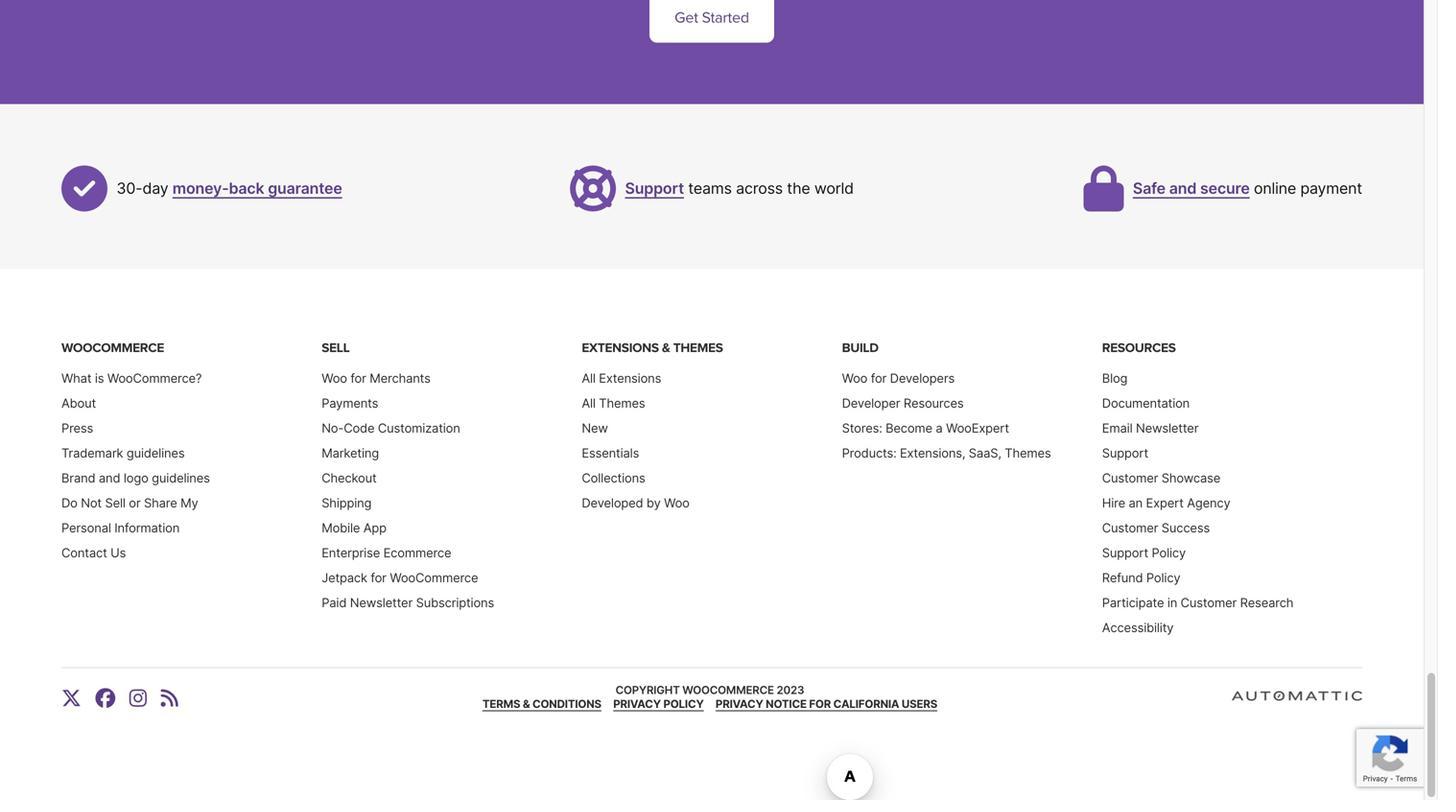 Task type: locate. For each thing, give the bounding box(es) containing it.
support policy link
[[1103, 546, 1186, 561]]

guidelines
[[127, 446, 185, 461], [152, 471, 210, 486]]

newsletter down jetpack for woocommerce
[[350, 596, 413, 610]]

blog link
[[1103, 371, 1128, 386]]

what is woocommerce?
[[61, 371, 202, 386]]

0 horizontal spatial &
[[523, 698, 530, 711]]

policy down copyright
[[664, 698, 704, 711]]

0 vertical spatial all
[[582, 371, 596, 386]]

extensions up 'all extensions' link
[[582, 340, 659, 356]]

for up developer
[[871, 371, 887, 386]]

jetpack for woocommerce link
[[322, 571, 478, 585]]

1 horizontal spatial resources
[[1103, 340, 1176, 356]]

woo for developers link
[[842, 371, 955, 386]]

jetpack for woocommerce
[[322, 571, 478, 585]]

for up payments link
[[351, 371, 366, 386]]

developer resources
[[842, 396, 964, 411]]

0 horizontal spatial sell
[[105, 496, 126, 511]]

1 vertical spatial all
[[582, 396, 596, 411]]

personal information
[[61, 521, 180, 536]]

extensions up all themes
[[599, 371, 661, 386]]

0 vertical spatial policy
[[1152, 546, 1186, 561]]

woo up developer
[[842, 371, 868, 386]]

0 vertical spatial sell
[[322, 340, 350, 356]]

woo for build
[[842, 371, 868, 386]]

themes
[[673, 340, 723, 356], [599, 396, 645, 411]]

an automa link
[[1232, 692, 1439, 712]]

all extensions
[[582, 371, 661, 386]]

0 vertical spatial resources
[[1103, 340, 1176, 356]]

sell inside do not sell or share my personal information
[[105, 496, 126, 511]]

hire
[[1103, 496, 1126, 511]]

0 horizontal spatial newsletter
[[350, 596, 413, 610]]

0 vertical spatial guidelines
[[127, 446, 185, 461]]

1 privacy from the left
[[613, 698, 661, 711]]

no-code customization link
[[322, 421, 460, 436]]

is
[[95, 371, 104, 386]]

1 horizontal spatial &
[[662, 340, 670, 356]]

support link
[[625, 179, 684, 198], [1103, 446, 1149, 461]]

0 vertical spatial newsletter
[[1136, 421, 1199, 436]]

1 vertical spatial policy
[[1147, 571, 1181, 585]]

terms
[[483, 698, 521, 711]]

for
[[351, 371, 366, 386], [871, 371, 887, 386], [371, 571, 387, 585], [809, 698, 831, 711]]

customer up an
[[1103, 471, 1159, 486]]

and right safe
[[1170, 179, 1197, 198]]

sell up woo for merchants link
[[322, 340, 350, 356]]

for for developers
[[871, 371, 887, 386]]

privacy left notice
[[716, 698, 764, 711]]

email newsletter
[[1103, 421, 1199, 436]]

2 vertical spatial policy
[[664, 698, 704, 711]]

0 horizontal spatial themes
[[599, 396, 645, 411]]

woo right by on the left bottom
[[664, 496, 690, 511]]

do not sell or share my personal information link
[[61, 496, 198, 536]]

and left logo
[[99, 471, 120, 486]]

all for all themes
[[582, 396, 596, 411]]

policy up in
[[1147, 571, 1181, 585]]

build
[[842, 340, 879, 356]]

mobile
[[322, 521, 360, 536]]

terms & conditions link
[[483, 698, 602, 711]]

extensions
[[582, 340, 659, 356], [599, 371, 661, 386]]

1 horizontal spatial privacy
[[716, 698, 764, 711]]

0 horizontal spatial support link
[[625, 179, 684, 198]]

collections link
[[582, 471, 646, 486]]

an automa
[[1363, 694, 1439, 712]]

documentation
[[1103, 396, 1190, 411]]

notice
[[766, 698, 807, 711]]

customer
[[1103, 471, 1159, 486], [1103, 521, 1159, 536]]

refund policy
[[1103, 571, 1181, 585]]

support left teams
[[625, 179, 684, 198]]

2 horizontal spatial woocommerce
[[683, 684, 774, 697]]

customer research
[[1181, 596, 1294, 610]]

1 horizontal spatial and
[[1170, 179, 1197, 198]]

1 vertical spatial resources
[[904, 396, 964, 411]]

stores: become a wooexpert
[[842, 421, 1010, 436]]

0 vertical spatial and
[[1170, 179, 1197, 198]]

sell left or
[[105, 496, 126, 511]]

world
[[815, 179, 854, 198]]

0 vertical spatial support
[[625, 179, 684, 198]]

customer showcase
[[1103, 471, 1221, 486]]

2 horizontal spatial woo
[[842, 371, 868, 386]]

2 customer from the top
[[1103, 521, 1159, 536]]

0 horizontal spatial woo
[[322, 371, 347, 386]]

trademark guidelines link
[[61, 446, 185, 461]]

safe and secure online payment
[[1133, 179, 1363, 198]]

payments
[[322, 396, 378, 411]]

all up all themes
[[582, 371, 596, 386]]

developer
[[842, 396, 901, 411]]

hire an expert agency
[[1103, 496, 1231, 511]]

trademark
[[61, 446, 123, 461]]

support link left teams
[[625, 179, 684, 198]]

1 vertical spatial &
[[523, 698, 530, 711]]

enterprise
[[322, 546, 380, 561]]

0 vertical spatial &
[[662, 340, 670, 356]]

for down enterprise ecommerce link
[[371, 571, 387, 585]]

teams
[[688, 179, 732, 198]]

0 horizontal spatial woocommerce
[[61, 340, 164, 356]]

privacy policy
[[613, 698, 704, 711]]

share
[[144, 496, 177, 511]]

support for support
[[1103, 446, 1149, 461]]

woocommerce up is on the left top of page
[[61, 340, 164, 356]]

0 horizontal spatial and
[[99, 471, 120, 486]]

for right notice
[[809, 698, 831, 711]]

policy down customer success link
[[1152, 546, 1186, 561]]

refund
[[1103, 571, 1143, 585]]

accessibility link
[[1103, 621, 1174, 635]]

paid newsletter subscriptions link
[[322, 596, 494, 610]]

2 privacy from the left
[[716, 698, 764, 711]]

customer down an
[[1103, 521, 1159, 536]]

&
[[662, 340, 670, 356], [523, 698, 530, 711]]

1 customer from the top
[[1103, 471, 1159, 486]]

1 horizontal spatial sell
[[322, 340, 350, 356]]

woocommerce up notice
[[683, 684, 774, 697]]

1 vertical spatial customer
[[1103, 521, 1159, 536]]

2 vertical spatial woocommerce
[[683, 684, 774, 697]]

policy for support policy
[[1152, 546, 1186, 561]]

support down 'email'
[[1103, 446, 1149, 461]]

email
[[1103, 421, 1133, 436]]

sell
[[322, 340, 350, 356], [105, 496, 126, 511]]

support up refund
[[1103, 546, 1149, 561]]

guidelines up my at the bottom of page
[[152, 471, 210, 486]]

developer resources link
[[842, 396, 964, 411]]

guidelines up logo
[[127, 446, 185, 461]]

support for support teams across the world
[[625, 179, 684, 198]]

1 horizontal spatial newsletter
[[1136, 421, 1199, 436]]

support link down 'email'
[[1103, 446, 1149, 461]]

all for all extensions
[[582, 371, 596, 386]]

app
[[363, 521, 387, 536]]

copyright
[[616, 684, 680, 697]]

0 vertical spatial woocommerce
[[61, 340, 164, 356]]

1 vertical spatial support link
[[1103, 446, 1149, 461]]

developed by woo link
[[582, 496, 690, 511]]

logo
[[124, 471, 148, 486]]

brand and logo guidelines link
[[61, 471, 210, 486]]

blog
[[1103, 371, 1128, 386]]

2 all from the top
[[582, 396, 596, 411]]

back
[[229, 179, 264, 198]]

0 vertical spatial customer
[[1103, 471, 1159, 486]]

& inside copyright woocommerce 2023 terms & conditions
[[523, 698, 530, 711]]

1 all from the top
[[582, 371, 596, 386]]

privacy for privacy policy
[[613, 698, 661, 711]]

1 vertical spatial woocommerce
[[390, 571, 478, 585]]

all up new link
[[582, 396, 596, 411]]

1 vertical spatial newsletter
[[350, 596, 413, 610]]

1 vertical spatial support
[[1103, 446, 1149, 461]]

what is woocommerce? link
[[61, 371, 202, 386]]

1 vertical spatial themes
[[599, 396, 645, 411]]

get started
[[675, 8, 749, 27]]

mobile app
[[322, 521, 387, 536]]

california
[[834, 698, 900, 711]]

essentials
[[582, 446, 639, 461]]

participate in customer research link
[[1103, 596, 1294, 610]]

resources up blog
[[1103, 340, 1176, 356]]

online
[[1254, 179, 1297, 198]]

documentation link
[[1103, 396, 1190, 411]]

money-
[[173, 179, 229, 198]]

privacy down copyright
[[613, 698, 661, 711]]

products: extensions, saas, themes link
[[842, 446, 1051, 461]]

get started link
[[650, 0, 774, 43]]

support
[[625, 179, 684, 198], [1103, 446, 1149, 461], [1103, 546, 1149, 561]]

woocommerce down the ecommerce
[[390, 571, 478, 585]]

1 horizontal spatial support link
[[1103, 446, 1149, 461]]

0 horizontal spatial privacy
[[613, 698, 661, 711]]

1 horizontal spatial themes
[[673, 340, 723, 356]]

woo up payments in the left of the page
[[322, 371, 347, 386]]

privacy
[[613, 698, 661, 711], [716, 698, 764, 711]]

30-
[[117, 179, 142, 198]]

2 vertical spatial support
[[1103, 546, 1149, 561]]

1 vertical spatial sell
[[105, 496, 126, 511]]

resources up stores: become a wooexpert
[[904, 396, 964, 411]]

all
[[582, 371, 596, 386], [582, 396, 596, 411]]

jetpack
[[322, 571, 367, 585]]

support for support policy
[[1103, 546, 1149, 561]]

1 vertical spatial and
[[99, 471, 120, 486]]

woocommerce inside copyright woocommerce 2023 terms & conditions
[[683, 684, 774, 697]]

woo for merchants link
[[322, 371, 431, 386]]

automa
[[1387, 694, 1439, 712]]

secure
[[1201, 179, 1250, 198]]

customer success link
[[1103, 521, 1210, 536]]

newsletter down documentation
[[1136, 421, 1199, 436]]

privacy notice for california users
[[716, 698, 938, 711]]

refund policy link
[[1103, 571, 1181, 585]]



Task type: describe. For each thing, give the bounding box(es) containing it.
policy for refund policy
[[1147, 571, 1181, 585]]

0 vertical spatial themes
[[673, 340, 723, 356]]

extensions & themes
[[582, 340, 723, 356]]

privacy for privacy notice for california users
[[716, 698, 764, 711]]

across
[[736, 179, 783, 198]]

the
[[787, 179, 811, 198]]

subscriptions
[[416, 596, 494, 610]]

saas, themes
[[969, 446, 1051, 461]]

customer showcase link
[[1103, 471, 1221, 486]]

marketing
[[322, 446, 379, 461]]

do not sell or share my personal information
[[61, 496, 198, 536]]

2023
[[777, 684, 805, 697]]

merchants
[[370, 371, 431, 386]]

contact
[[61, 546, 107, 561]]

safe
[[1133, 179, 1166, 198]]

get
[[675, 8, 698, 27]]

a wooexpert
[[936, 421, 1010, 436]]

all themes
[[582, 396, 645, 411]]

press link
[[61, 421, 93, 436]]

customer for customer showcase
[[1103, 471, 1159, 486]]

essentials link
[[582, 446, 639, 461]]

1 vertical spatial extensions
[[599, 371, 661, 386]]

shipping link
[[322, 496, 372, 511]]

copyright woocommerce 2023 terms & conditions
[[483, 684, 805, 711]]

0 vertical spatial support link
[[625, 179, 684, 198]]

stores:
[[842, 421, 883, 436]]

customer for customer success
[[1103, 521, 1159, 536]]

success
[[1162, 521, 1210, 536]]

checkout link
[[322, 471, 377, 486]]

an
[[1363, 694, 1384, 712]]

policy for privacy policy
[[664, 698, 704, 711]]

participate
[[1103, 596, 1164, 610]]

payment
[[1301, 179, 1363, 198]]

or
[[129, 496, 141, 511]]

0 horizontal spatial resources
[[904, 396, 964, 411]]

privacy policy link
[[613, 698, 704, 711]]

email newsletter link
[[1103, 421, 1199, 436]]

all themes link
[[582, 396, 645, 411]]

woo for sell
[[322, 371, 347, 386]]

collections
[[582, 471, 646, 486]]

1 horizontal spatial woocommerce
[[390, 571, 478, 585]]

brand
[[61, 471, 95, 486]]

developed by woo
[[582, 496, 690, 511]]

newsletter for email
[[1136, 421, 1199, 436]]

paid
[[322, 596, 347, 610]]

brand and logo guidelines
[[61, 471, 210, 486]]

users
[[902, 698, 938, 711]]

paid newsletter subscriptions
[[322, 596, 494, 610]]

1 horizontal spatial woo
[[664, 496, 690, 511]]

newsletter for paid
[[350, 596, 413, 610]]

enterprise ecommerce link
[[322, 546, 451, 561]]

day
[[142, 179, 168, 198]]

started
[[702, 8, 749, 27]]

not
[[81, 496, 102, 511]]

shipping
[[322, 496, 372, 511]]

no-code customization
[[322, 421, 460, 436]]

conditions
[[533, 698, 602, 711]]

mobile app link
[[322, 521, 387, 536]]

for for merchants
[[351, 371, 366, 386]]

and for brand
[[99, 471, 120, 486]]

products:
[[842, 446, 897, 461]]

all extensions link
[[582, 371, 661, 386]]

accessibility
[[1103, 621, 1174, 635]]

for for woocommerce
[[371, 571, 387, 585]]

products: extensions, saas, themes
[[842, 446, 1051, 461]]

hire an expert agency link
[[1103, 496, 1231, 511]]

do
[[61, 496, 77, 511]]

in
[[1168, 596, 1178, 610]]

expert
[[1146, 496, 1184, 511]]

agency
[[1187, 496, 1231, 511]]

about
[[61, 396, 96, 411]]

stores: become a wooexpert link
[[842, 421, 1010, 436]]

trademark guidelines
[[61, 446, 185, 461]]

money-back guarantee link
[[173, 179, 342, 198]]

customer success
[[1103, 521, 1210, 536]]

no-
[[322, 421, 344, 436]]

by
[[647, 496, 661, 511]]

woo for developers
[[842, 371, 955, 386]]

my
[[180, 496, 198, 511]]

and for safe
[[1170, 179, 1197, 198]]

showcase
[[1162, 471, 1221, 486]]

an
[[1129, 496, 1143, 511]]

customization
[[378, 421, 460, 436]]

ecommerce
[[383, 546, 451, 561]]

1 vertical spatial guidelines
[[152, 471, 210, 486]]

0 vertical spatial extensions
[[582, 340, 659, 356]]

contact us link
[[61, 546, 126, 561]]



Task type: vqa. For each thing, say whether or not it's contained in the screenshot.
The Essentials
yes



